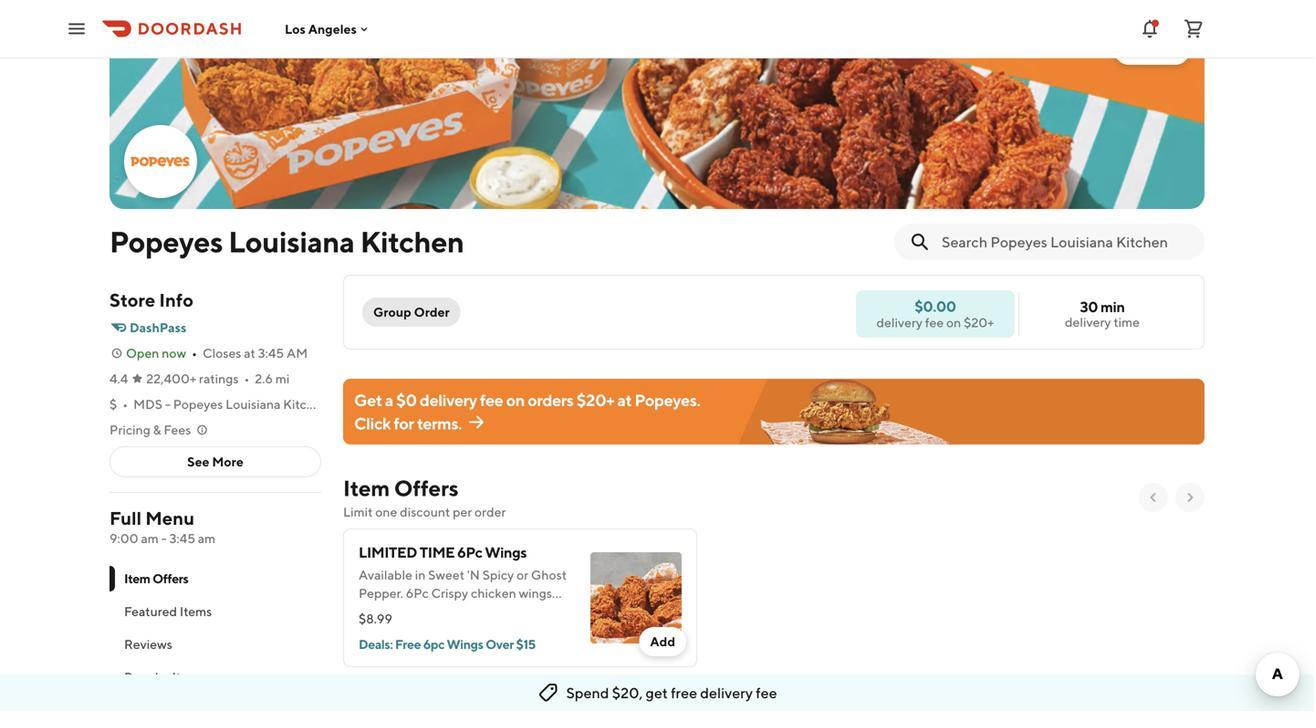 Task type: vqa. For each thing, say whether or not it's contained in the screenshot.
$$ • Cuban, Latin American
no



Task type: describe. For each thing, give the bounding box(es) containing it.
$20+ inside get a $0 delivery fee on orders $20+ at popeyes. click for terms.
[[577, 390, 614, 410]]

6pc
[[457, 544, 482, 561]]

wings for 6pc
[[485, 544, 527, 561]]

orders
[[528, 390, 574, 410]]

dashpass
[[130, 320, 187, 335]]

22,400+
[[146, 371, 196, 386]]

get a $0 delivery fee on orders $20+ at popeyes. click for terms.
[[354, 390, 701, 433]]

deals: free 6pc wings over $15
[[359, 637, 536, 652]]

22,400+ ratings •
[[146, 371, 249, 386]]

fees
[[164, 422, 191, 437]]

0 vertical spatial at
[[244, 345, 255, 361]]

$ • mds - popeyes louisiana kitchen
[[110, 397, 329, 412]]

item offers heading
[[343, 474, 459, 503]]

deals:
[[359, 637, 393, 652]]

group
[[373, 304, 411, 319]]

full
[[110, 507, 142, 529]]

am
[[287, 345, 308, 361]]

featured items
[[124, 604, 212, 619]]

featured
[[124, 604, 177, 619]]

more
[[212, 454, 244, 469]]

open menu image
[[66, 18, 88, 40]]

save
[[1151, 42, 1179, 58]]

1 horizontal spatial •
[[192, 345, 197, 361]]

item offers
[[124, 571, 189, 586]]

info
[[159, 289, 194, 311]]

$8.99
[[359, 611, 392, 626]]

get
[[354, 390, 382, 410]]

1 vertical spatial popeyes
[[173, 397, 223, 412]]

2 vertical spatial •
[[123, 397, 128, 412]]

next button of carousel image
[[1183, 490, 1198, 505]]

0 vertical spatial kitchen
[[360, 225, 464, 259]]

see more button
[[110, 447, 320, 476]]

0 vertical spatial -
[[165, 397, 171, 412]]

spend
[[566, 684, 609, 701]]

popular items
[[124, 669, 204, 685]]

• closes at 3:45 am
[[192, 345, 308, 361]]

min
[[1101, 298, 1125, 315]]

delivery inside $0.00 delivery fee on $20+
[[877, 315, 923, 330]]

time
[[1114, 314, 1140, 330]]

free
[[671, 684, 697, 701]]

limited time 6pc wings
[[359, 544, 527, 561]]

2 vertical spatial fee
[[756, 684, 777, 701]]

mds
[[133, 397, 163, 412]]

6pc
[[423, 637, 445, 652]]

1 horizontal spatial 3:45
[[258, 345, 284, 361]]

2.6 mi
[[255, 371, 290, 386]]

$20+ inside $0.00 delivery fee on $20+
[[964, 315, 994, 330]]

add
[[650, 634, 675, 649]]

store
[[110, 289, 155, 311]]

Item Search search field
[[942, 232, 1190, 252]]

now
[[162, 345, 186, 361]]

previous button of carousel image
[[1146, 490, 1161, 505]]

group order button
[[362, 298, 461, 327]]

full menu 9:00 am - 3:45 am
[[110, 507, 216, 546]]

$
[[110, 397, 117, 412]]

30 min delivery time
[[1065, 298, 1140, 330]]

item for item offers
[[124, 571, 150, 586]]

at inside get a $0 delivery fee on orders $20+ at popeyes. click for terms.
[[617, 390, 632, 410]]

see
[[187, 454, 210, 469]]

9:00
[[110, 531, 138, 546]]

1 vertical spatial kitchen
[[283, 397, 329, 412]]

order
[[414, 304, 450, 319]]

reviews
[[124, 637, 172, 652]]

group order
[[373, 304, 450, 319]]

pricing
[[110, 422, 150, 437]]



Task type: locate. For each thing, give the bounding box(es) containing it.
item up featured
[[124, 571, 150, 586]]

at left popeyes.
[[617, 390, 632, 410]]

0 horizontal spatial am
[[141, 531, 159, 546]]

save button
[[1114, 36, 1190, 65]]

2 horizontal spatial fee
[[925, 315, 944, 330]]

items inside 'button'
[[172, 669, 204, 685]]

fee inside get a $0 delivery fee on orders $20+ at popeyes. click for terms.
[[480, 390, 503, 410]]

0 vertical spatial on
[[947, 315, 961, 330]]

0 horizontal spatial item
[[124, 571, 150, 586]]

1 vertical spatial on
[[506, 390, 525, 410]]

limited
[[359, 544, 417, 561]]

• right the now
[[192, 345, 197, 361]]

- inside the full menu 9:00 am - 3:45 am
[[161, 531, 167, 546]]

offers up featured items
[[153, 571, 189, 586]]

items for featured items
[[180, 604, 212, 619]]

delivery
[[1065, 314, 1111, 330], [877, 315, 923, 330], [420, 390, 477, 410], [700, 684, 753, 701]]

1 horizontal spatial wings
[[485, 544, 527, 561]]

1 vertical spatial louisiana
[[226, 397, 281, 412]]

time
[[420, 544, 455, 561]]

0 horizontal spatial fee
[[480, 390, 503, 410]]

0 vertical spatial •
[[192, 345, 197, 361]]

30
[[1080, 298, 1098, 315]]

limit
[[343, 504, 373, 519]]

wings right 6pc
[[447, 637, 483, 652]]

am right the 9:00
[[141, 531, 159, 546]]

1 horizontal spatial kitchen
[[360, 225, 464, 259]]

los
[[285, 21, 306, 36]]

popeyes.
[[635, 390, 701, 410]]

0 vertical spatial items
[[180, 604, 212, 619]]

$20,
[[612, 684, 643, 701]]

0 vertical spatial item
[[343, 475, 390, 501]]

0 vertical spatial $20+
[[964, 315, 994, 330]]

angeles
[[308, 21, 357, 36]]

items up reviews button
[[180, 604, 212, 619]]

2 horizontal spatial •
[[244, 371, 249, 386]]

order
[[475, 504, 506, 519]]

items inside button
[[180, 604, 212, 619]]

delivery inside 30 min delivery time
[[1065, 314, 1111, 330]]

0 horizontal spatial offers
[[153, 571, 189, 586]]

add button
[[639, 627, 686, 656]]

•
[[192, 345, 197, 361], [244, 371, 249, 386], [123, 397, 128, 412]]

1 horizontal spatial item
[[343, 475, 390, 501]]

open now
[[126, 345, 186, 361]]

featured items button
[[110, 595, 321, 628]]

0 horizontal spatial 3:45
[[169, 531, 195, 546]]

offers for item offers limit one discount per order
[[394, 475, 459, 501]]

1 vertical spatial items
[[172, 669, 204, 685]]

0 vertical spatial popeyes
[[110, 225, 223, 259]]

0 vertical spatial 3:45
[[258, 345, 284, 361]]

$0.00
[[915, 298, 956, 315]]

louisiana
[[228, 225, 355, 259], [226, 397, 281, 412]]

reviews button
[[110, 628, 321, 661]]

• right the $
[[123, 397, 128, 412]]

offers for item offers
[[153, 571, 189, 586]]

$0
[[396, 390, 417, 410]]

1 vertical spatial wings
[[447, 637, 483, 652]]

items for popular items
[[172, 669, 204, 685]]

am up featured items button
[[198, 531, 216, 546]]

3:45 inside the full menu 9:00 am - 3:45 am
[[169, 531, 195, 546]]

fee inside $0.00 delivery fee on $20+
[[925, 315, 944, 330]]

1 vertical spatial at
[[617, 390, 632, 410]]

0 horizontal spatial kitchen
[[283, 397, 329, 412]]

item up limit
[[343, 475, 390, 501]]

a
[[385, 390, 393, 410]]

popeyes up info
[[110, 225, 223, 259]]

kitchen up group order
[[360, 225, 464, 259]]

am
[[141, 531, 159, 546], [198, 531, 216, 546]]

&
[[153, 422, 161, 437]]

popeyes louisiana kitchen
[[110, 225, 464, 259]]

los angeles
[[285, 21, 357, 36]]

0 horizontal spatial $20+
[[577, 390, 614, 410]]

popular
[[124, 669, 170, 685]]

1 horizontal spatial fee
[[756, 684, 777, 701]]

free
[[395, 637, 421, 652]]

$0.00 delivery fee on $20+
[[877, 298, 994, 330]]

0 horizontal spatial at
[[244, 345, 255, 361]]

on inside $0.00 delivery fee on $20+
[[947, 315, 961, 330]]

1 vertical spatial •
[[244, 371, 249, 386]]

wings
[[485, 544, 527, 561], [447, 637, 483, 652]]

item
[[343, 475, 390, 501], [124, 571, 150, 586]]

over
[[486, 637, 514, 652]]

kitchen down mi
[[283, 397, 329, 412]]

0 horizontal spatial wings
[[447, 637, 483, 652]]

pricing & fees button
[[110, 421, 209, 439]]

1 vertical spatial item
[[124, 571, 150, 586]]

3:45 up 2.6 mi
[[258, 345, 284, 361]]

$20+
[[964, 315, 994, 330], [577, 390, 614, 410]]

offers
[[394, 475, 459, 501], [153, 571, 189, 586]]

$20+ right orders
[[577, 390, 614, 410]]

mi
[[275, 371, 290, 386]]

for
[[394, 413, 414, 433]]

1 am from the left
[[141, 531, 159, 546]]

see more
[[187, 454, 244, 469]]

los angeles button
[[285, 21, 371, 36]]

notification bell image
[[1139, 18, 1161, 40]]

spend $20, get free delivery fee
[[566, 684, 777, 701]]

item inside the item offers limit one discount per order
[[343, 475, 390, 501]]

at
[[244, 345, 255, 361], [617, 390, 632, 410]]

- right mds
[[165, 397, 171, 412]]

on
[[947, 315, 961, 330], [506, 390, 525, 410]]

1 horizontal spatial am
[[198, 531, 216, 546]]

on inside get a $0 delivery fee on orders $20+ at popeyes. click for terms.
[[506, 390, 525, 410]]

4.4
[[110, 371, 128, 386]]

1 vertical spatial offers
[[153, 571, 189, 586]]

$15
[[516, 637, 536, 652]]

wings for 6pc
[[447, 637, 483, 652]]

0 horizontal spatial on
[[506, 390, 525, 410]]

1 horizontal spatial $20+
[[964, 315, 994, 330]]

3:45
[[258, 345, 284, 361], [169, 531, 195, 546]]

1 vertical spatial 3:45
[[169, 531, 195, 546]]

menu
[[145, 507, 195, 529]]

wings right the 6pc
[[485, 544, 527, 561]]

1 horizontal spatial offers
[[394, 475, 459, 501]]

3:45 down 'menu'
[[169, 531, 195, 546]]

0 horizontal spatial •
[[123, 397, 128, 412]]

items right popular
[[172, 669, 204, 685]]

fee
[[925, 315, 944, 330], [480, 390, 503, 410], [756, 684, 777, 701]]

open
[[126, 345, 159, 361]]

popeyes louisiana kitchen image
[[110, 17, 1205, 209], [126, 127, 195, 196]]

$20+ right $0.00
[[964, 315, 994, 330]]

-
[[165, 397, 171, 412], [161, 531, 167, 546]]

items
[[180, 604, 212, 619], [172, 669, 204, 685]]

per
[[453, 504, 472, 519]]

click
[[354, 413, 391, 433]]

1 vertical spatial -
[[161, 531, 167, 546]]

at right closes at the left
[[244, 345, 255, 361]]

closes
[[203, 345, 241, 361]]

0 items, open order cart image
[[1183, 18, 1205, 40]]

discount
[[400, 504, 450, 519]]

2.6
[[255, 371, 273, 386]]

1 vertical spatial $20+
[[577, 390, 614, 410]]

0 vertical spatial fee
[[925, 315, 944, 330]]

0 vertical spatial wings
[[485, 544, 527, 561]]

pricing & fees
[[110, 422, 191, 437]]

item for item offers limit one discount per order
[[343, 475, 390, 501]]

one
[[375, 504, 397, 519]]

offers up discount in the left of the page
[[394, 475, 459, 501]]

terms.
[[417, 413, 462, 433]]

kitchen
[[360, 225, 464, 259], [283, 397, 329, 412]]

delivery inside get a $0 delivery fee on orders $20+ at popeyes. click for terms.
[[420, 390, 477, 410]]

1 vertical spatial fee
[[480, 390, 503, 410]]

ratings
[[199, 371, 239, 386]]

offers inside the item offers limit one discount per order
[[394, 475, 459, 501]]

popular items button
[[110, 661, 321, 694]]

- down 'menu'
[[161, 531, 167, 546]]

• left 2.6
[[244, 371, 249, 386]]

item offers limit one discount per order
[[343, 475, 506, 519]]

1 horizontal spatial on
[[947, 315, 961, 330]]

store info
[[110, 289, 194, 311]]

2 am from the left
[[198, 531, 216, 546]]

popeyes down the '22,400+ ratings •'
[[173, 397, 223, 412]]

1 horizontal spatial at
[[617, 390, 632, 410]]

0 vertical spatial offers
[[394, 475, 459, 501]]

get
[[646, 684, 668, 701]]

0 vertical spatial louisiana
[[228, 225, 355, 259]]



